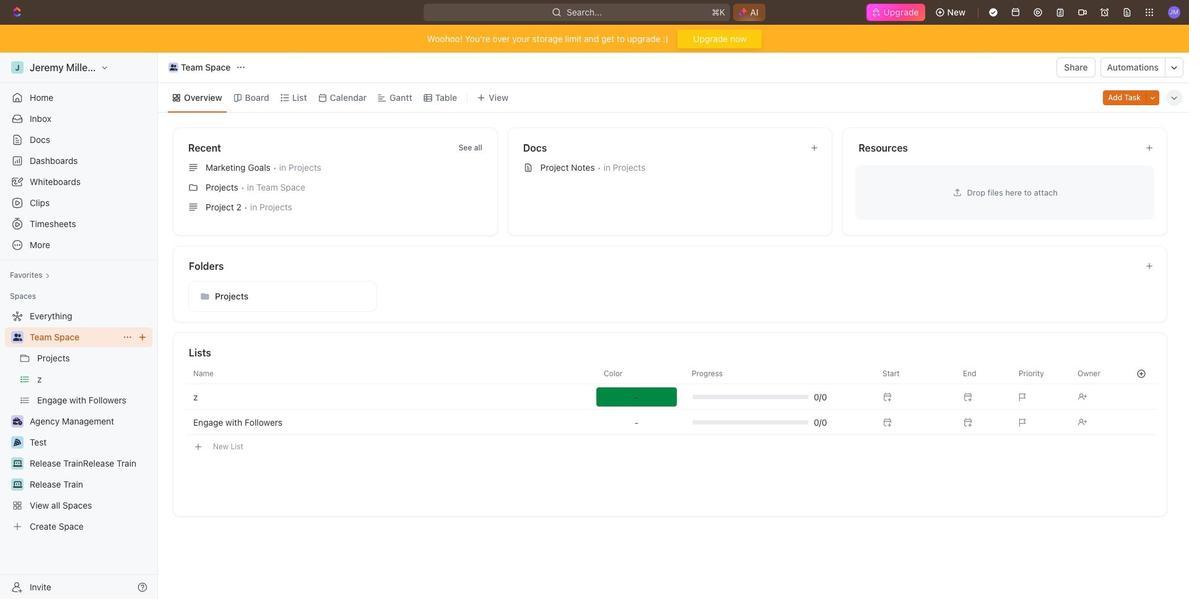 Task type: locate. For each thing, give the bounding box(es) containing it.
pizza slice image
[[14, 439, 21, 447]]

laptop code image
[[13, 460, 22, 468], [13, 481, 22, 489]]

dropdown menu image
[[597, 388, 677, 407]]

tree
[[5, 307, 152, 537]]

0 vertical spatial laptop code image
[[13, 460, 22, 468]]

2 laptop code image from the top
[[13, 481, 22, 489]]

sidebar navigation
[[0, 53, 160, 600]]

user group image
[[13, 334, 22, 341]]

1 vertical spatial laptop code image
[[13, 481, 22, 489]]



Task type: describe. For each thing, give the bounding box(es) containing it.
1 laptop code image from the top
[[13, 460, 22, 468]]

user group image
[[170, 64, 177, 71]]

dropdown menu image
[[635, 418, 639, 428]]

jeremy miller's workspace, , element
[[11, 61, 24, 74]]

tree inside sidebar navigation
[[5, 307, 152, 537]]

business time image
[[13, 418, 22, 426]]



Task type: vqa. For each thing, say whether or not it's contained in the screenshot.
View
no



